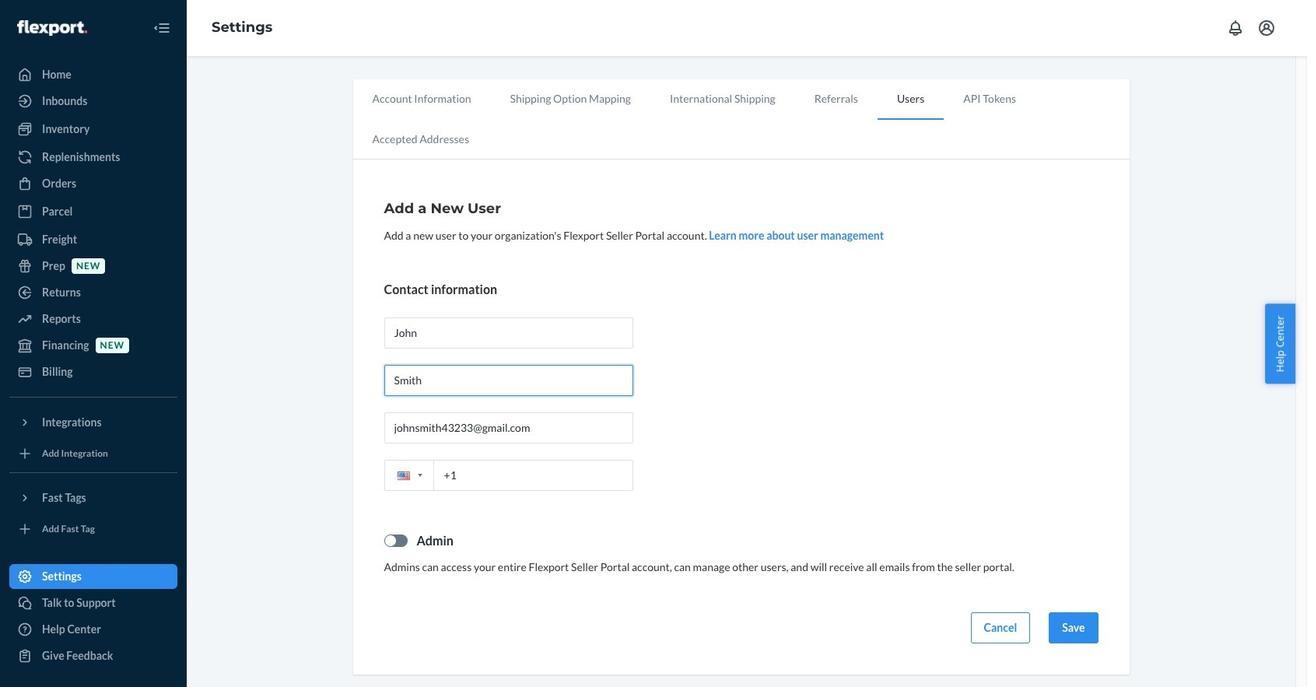 Task type: locate. For each thing, give the bounding box(es) containing it.
First Name text field
[[384, 317, 633, 349]]

tab list
[[353, 79, 1130, 160]]

tab
[[353, 79, 491, 118], [491, 79, 651, 118], [651, 79, 795, 118], [795, 79, 878, 118], [878, 79, 944, 120], [944, 79, 1036, 118], [353, 120, 489, 159]]

flexport logo image
[[17, 20, 87, 36]]

open notifications image
[[1227, 19, 1245, 37]]

Last Name text field
[[384, 365, 633, 396]]



Task type: vqa. For each thing, say whether or not it's contained in the screenshot.
Mapping on the top of page
no



Task type: describe. For each thing, give the bounding box(es) containing it.
close navigation image
[[153, 19, 171, 37]]

Email text field
[[384, 412, 633, 444]]

1 (702) 123-4567 telephone field
[[384, 460, 633, 491]]

open account menu image
[[1258, 19, 1277, 37]]

united states: + 1 image
[[418, 474, 422, 477]]



